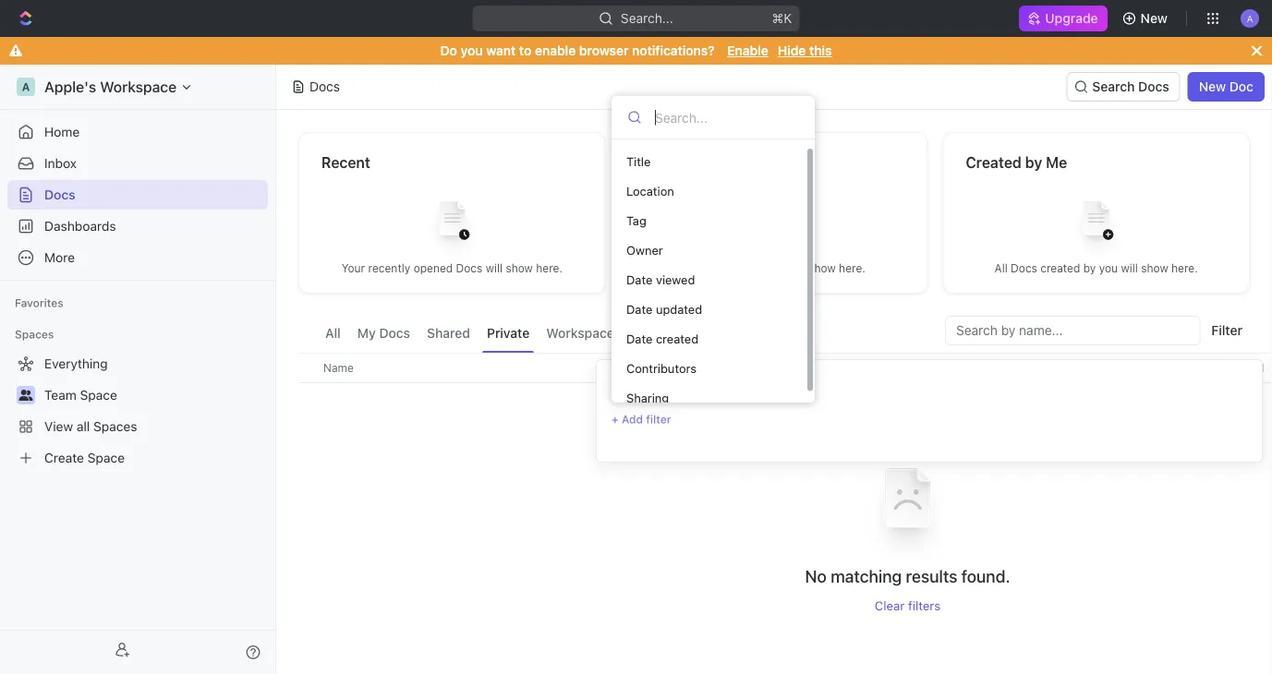 Task type: locate. For each thing, give the bounding box(es) containing it.
location down title
[[627, 184, 675, 198]]

your favorited docs will show here.
[[683, 262, 866, 275]]

all for all
[[325, 326, 341, 341]]

date down filter button
[[1201, 362, 1225, 375]]

favorites up spaces
[[15, 297, 64, 310]]

1 vertical spatial created
[[656, 332, 699, 346]]

recently
[[368, 262, 411, 275]]

results
[[906, 567, 958, 586]]

docs right search
[[1139, 79, 1170, 94]]

0 horizontal spatial show
[[506, 262, 533, 275]]

will
[[486, 262, 503, 275], [789, 262, 806, 275], [1122, 262, 1139, 275]]

1 horizontal spatial your
[[683, 262, 707, 275]]

0 vertical spatial viewed
[[656, 273, 695, 287]]

viewed down filter button
[[1228, 362, 1265, 375]]

row containing name
[[299, 353, 1273, 384]]

0 horizontal spatial you
[[461, 43, 483, 58]]

will down no favorited docs image
[[789, 262, 806, 275]]

upgrade
[[1046, 11, 1099, 26]]

1 vertical spatial by
[[1084, 262, 1096, 275]]

created down no created by me docs image
[[1041, 262, 1081, 275]]

notifications?
[[632, 43, 715, 58]]

docs inside "button"
[[1139, 79, 1170, 94]]

0 vertical spatial new
[[1141, 11, 1168, 26]]

2 here. from the left
[[839, 262, 866, 275]]

tree
[[7, 349, 268, 473]]

enable
[[535, 43, 576, 58]]

0 horizontal spatial your
[[342, 262, 365, 275]]

will right opened
[[486, 262, 503, 275]]

doc
[[1230, 79, 1254, 94]]

favorited
[[710, 262, 756, 275]]

new for new
[[1141, 11, 1168, 26]]

1 vertical spatial date viewed
[[1201, 362, 1265, 375]]

new up the search docs
[[1141, 11, 1168, 26]]

no created by me docs image
[[1060, 187, 1134, 261]]

viewed
[[656, 273, 695, 287], [1228, 362, 1265, 375]]

1 vertical spatial location
[[653, 362, 698, 375]]

you down no created by me docs image
[[1100, 262, 1118, 275]]

0 vertical spatial by
[[1026, 154, 1043, 171]]

docs right opened
[[456, 262, 483, 275]]

all docs created by you will show here.
[[995, 262, 1199, 275]]

0 horizontal spatial favorites
[[15, 297, 64, 310]]

dashboards link
[[7, 212, 268, 241]]

created down updated
[[656, 332, 699, 346]]

column header inside the no matching results found. table
[[299, 353, 319, 384]]

1 vertical spatial viewed
[[1228, 362, 1265, 375]]

search docs
[[1093, 79, 1170, 94]]

no favorited docs image
[[738, 187, 811, 261]]

want
[[486, 43, 516, 58]]

docs inside sidebar navigation
[[44, 187, 75, 202]]

docs down inbox
[[44, 187, 75, 202]]

2 your from the left
[[683, 262, 707, 275]]

filter button
[[1205, 316, 1251, 346]]

1 will from the left
[[486, 262, 503, 275]]

date viewed
[[627, 273, 695, 287], [1201, 362, 1265, 375]]

1 horizontal spatial new
[[1199, 79, 1227, 94]]

no
[[805, 567, 827, 586]]

all for all docs created by you will show here.
[[995, 262, 1008, 275]]

private
[[487, 326, 530, 341]]

tree inside sidebar navigation
[[7, 349, 268, 473]]

new inside "button"
[[1199, 79, 1227, 94]]

by left me
[[1026, 154, 1043, 171]]

viewed up updated
[[656, 273, 695, 287]]

created by me
[[966, 154, 1068, 171]]

shared
[[427, 326, 470, 341]]

filter
[[646, 413, 672, 426]]

1 horizontal spatial date viewed
[[1201, 362, 1265, 375]]

date viewed inside date viewed button
[[1201, 362, 1265, 375]]

1 your from the left
[[342, 262, 365, 275]]

0 horizontal spatial all
[[325, 326, 341, 341]]

you right do
[[461, 43, 483, 58]]

you
[[461, 43, 483, 58], [1100, 262, 1118, 275]]

location inside the no matching results found. table
[[653, 362, 698, 375]]

1 here. from the left
[[536, 262, 563, 275]]

1 horizontal spatial viewed
[[1228, 362, 1265, 375]]

tab list containing all
[[321, 316, 763, 353]]

all inside button
[[325, 326, 341, 341]]

will down no created by me docs image
[[1122, 262, 1139, 275]]

2 will from the left
[[789, 262, 806, 275]]

this
[[810, 43, 832, 58]]

1 horizontal spatial by
[[1084, 262, 1096, 275]]

all
[[995, 262, 1008, 275], [325, 326, 341, 341]]

0 horizontal spatial by
[[1026, 154, 1043, 171]]

1 horizontal spatial will
[[789, 262, 806, 275]]

favorites down search... text field
[[644, 154, 708, 171]]

my docs
[[358, 326, 410, 341]]

new button
[[1115, 4, 1179, 33]]

1 vertical spatial you
[[1100, 262, 1118, 275]]

2 horizontal spatial will
[[1122, 262, 1139, 275]]

0 vertical spatial favorites
[[644, 154, 708, 171]]

1 horizontal spatial created
[[1041, 262, 1081, 275]]

1 horizontal spatial show
[[809, 262, 836, 275]]

new left doc
[[1199, 79, 1227, 94]]

no recent docs image
[[415, 187, 489, 261]]

⌘k
[[772, 11, 792, 26]]

search docs button
[[1067, 72, 1181, 102]]

location
[[627, 184, 675, 198], [653, 362, 698, 375]]

1 horizontal spatial favorites
[[644, 154, 708, 171]]

show
[[506, 262, 533, 275], [809, 262, 836, 275], [1142, 262, 1169, 275]]

date up assigned
[[627, 303, 653, 317]]

your left recently
[[342, 262, 365, 275]]

by
[[1026, 154, 1043, 171], [1084, 262, 1096, 275]]

new
[[1141, 11, 1168, 26], [1199, 79, 1227, 94]]

0 horizontal spatial will
[[486, 262, 503, 275]]

1 vertical spatial new
[[1199, 79, 1227, 94]]

your left favorited
[[683, 262, 707, 275]]

hide
[[778, 43, 806, 58]]

new inside button
[[1141, 11, 1168, 26]]

date viewed down filter button
[[1201, 362, 1265, 375]]

date viewed up date updated
[[627, 273, 695, 287]]

0 horizontal spatial created
[[656, 332, 699, 346]]

opened
[[414, 262, 453, 275]]

0 horizontal spatial date viewed
[[627, 273, 695, 287]]

1 show from the left
[[506, 262, 533, 275]]

date
[[627, 273, 653, 287], [627, 303, 653, 317], [627, 332, 653, 346], [1201, 362, 1225, 375]]

sidebar navigation
[[0, 65, 276, 675]]

inbox link
[[7, 149, 268, 178]]

docs right my
[[379, 326, 410, 341]]

Search by name... text field
[[957, 317, 1190, 345]]

here.
[[536, 262, 563, 275], [839, 262, 866, 275], [1172, 262, 1199, 275]]

0 vertical spatial all
[[995, 262, 1008, 275]]

1 horizontal spatial here.
[[839, 262, 866, 275]]

by down no created by me docs image
[[1084, 262, 1096, 275]]

0 vertical spatial you
[[461, 43, 483, 58]]

favorites
[[644, 154, 708, 171], [15, 297, 64, 310]]

tab list
[[321, 316, 763, 353]]

docs
[[310, 79, 340, 94], [1139, 79, 1170, 94], [44, 187, 75, 202], [456, 262, 483, 275], [759, 262, 786, 275], [1011, 262, 1038, 275], [379, 326, 410, 341]]

sharing
[[627, 391, 669, 405]]

filter button
[[1205, 316, 1251, 346]]

row
[[299, 353, 1273, 384]]

column header
[[299, 353, 319, 384]]

your
[[342, 262, 365, 275], [683, 262, 707, 275]]

0 horizontal spatial new
[[1141, 11, 1168, 26]]

viewed inside button
[[1228, 362, 1265, 375]]

1 horizontal spatial all
[[995, 262, 1008, 275]]

2 horizontal spatial here.
[[1172, 262, 1199, 275]]

date viewed button
[[1190, 354, 1273, 383]]

date down owner
[[627, 273, 653, 287]]

tag
[[627, 214, 647, 228]]

2 horizontal spatial show
[[1142, 262, 1169, 275]]

my docs button
[[353, 316, 415, 353]]

0 horizontal spatial here.
[[536, 262, 563, 275]]

add
[[622, 413, 643, 426]]

created
[[1041, 262, 1081, 275], [656, 332, 699, 346]]

1 vertical spatial all
[[325, 326, 341, 341]]

1 vertical spatial favorites
[[15, 297, 64, 310]]

to
[[519, 43, 532, 58]]

contributors
[[627, 362, 697, 376]]

location down date created
[[653, 362, 698, 375]]



Task type: describe. For each thing, give the bounding box(es) containing it.
date up contributors
[[627, 332, 653, 346]]

dashboards
[[44, 219, 116, 234]]

docs up 'recent'
[[310, 79, 340, 94]]

search
[[1093, 79, 1135, 94]]

2 show from the left
[[809, 262, 836, 275]]

updated
[[656, 303, 703, 317]]

your for recent
[[342, 262, 365, 275]]

me
[[1046, 154, 1068, 171]]

enable
[[728, 43, 769, 58]]

favorites inside button
[[15, 297, 64, 310]]

new for new doc
[[1199, 79, 1227, 94]]

0 vertical spatial location
[[627, 184, 675, 198]]

spaces
[[15, 328, 54, 341]]

1 horizontal spatial you
[[1100, 262, 1118, 275]]

name
[[323, 362, 354, 375]]

no data image
[[853, 444, 964, 566]]

favorites button
[[7, 292, 71, 314]]

owner
[[627, 244, 663, 257]]

filters
[[909, 599, 941, 614]]

date inside button
[[1201, 362, 1225, 375]]

clear filters button
[[875, 599, 941, 614]]

home
[[44, 124, 80, 140]]

my
[[358, 326, 376, 341]]

inbox
[[44, 156, 77, 171]]

filter
[[1212, 323, 1243, 338]]

do
[[440, 43, 457, 58]]

private button
[[482, 316, 534, 353]]

docs inside button
[[379, 326, 410, 341]]

upgrade link
[[1020, 6, 1108, 31]]

browser
[[579, 43, 629, 58]]

no matching results found. row
[[299, 444, 1273, 614]]

all button
[[321, 316, 345, 353]]

+ add filter
[[612, 413, 672, 426]]

workspace button
[[542, 316, 619, 353]]

0 vertical spatial created
[[1041, 262, 1081, 275]]

clear
[[875, 599, 905, 614]]

your for favorites
[[683, 262, 707, 275]]

home link
[[7, 117, 268, 147]]

date updated
[[627, 303, 703, 317]]

matching
[[831, 567, 902, 586]]

recent
[[322, 154, 371, 171]]

0 horizontal spatial viewed
[[656, 273, 695, 287]]

your recently opened docs will show here.
[[342, 262, 563, 275]]

no matching results found. table
[[299, 353, 1273, 614]]

clear filters
[[875, 599, 941, 614]]

no matching results found.
[[805, 567, 1011, 586]]

created
[[966, 154, 1022, 171]]

0 vertical spatial date viewed
[[627, 273, 695, 287]]

3 here. from the left
[[1172, 262, 1199, 275]]

docs link
[[7, 180, 268, 210]]

new doc
[[1199, 79, 1254, 94]]

3 show from the left
[[1142, 262, 1169, 275]]

docs up search by name... "text field"
[[1011, 262, 1038, 275]]

docs right favorited
[[759, 262, 786, 275]]

date created
[[627, 332, 699, 346]]

+
[[612, 413, 619, 426]]

new doc button
[[1188, 72, 1265, 102]]

title
[[627, 155, 651, 169]]

found.
[[962, 567, 1011, 586]]

Search... text field
[[655, 104, 799, 131]]

3 will from the left
[[1122, 262, 1139, 275]]

search...
[[621, 11, 674, 26]]

shared button
[[422, 316, 475, 353]]

do you want to enable browser notifications? enable hide this
[[440, 43, 832, 58]]

assigned
[[631, 326, 688, 341]]

workspace
[[546, 326, 615, 341]]

assigned button
[[627, 316, 692, 353]]



Task type: vqa. For each thing, say whether or not it's contained in the screenshot.
Integration on the bottom left
no



